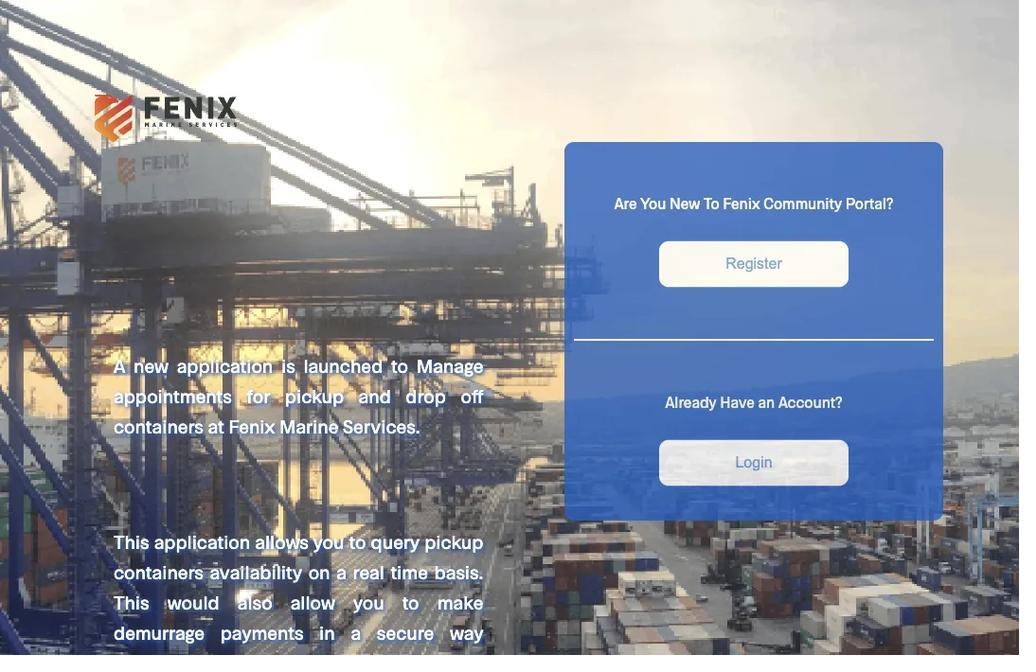 Task type: vqa. For each thing, say whether or not it's contained in the screenshot.
secure
yes



Task type: locate. For each thing, give the bounding box(es) containing it.
manage
[[417, 354, 483, 377]]

2 containers from the top
[[114, 561, 203, 584]]

payments
[[220, 621, 304, 644]]

fenix
[[723, 194, 760, 212], [228, 415, 275, 438]]

fenix right to
[[723, 194, 760, 212]]

a right on
[[337, 561, 347, 584]]

1 containers from the top
[[114, 415, 203, 438]]

appointments
[[114, 385, 232, 407]]

0 vertical spatial a
[[337, 561, 347, 584]]

0 vertical spatial this
[[114, 530, 149, 553]]

you up on
[[313, 530, 344, 553]]

0 vertical spatial containers
[[114, 415, 203, 438]]

2 vertical spatial to
[[402, 591, 419, 614]]

0 horizontal spatial fenix
[[228, 415, 275, 438]]

1 horizontal spatial a
[[351, 621, 361, 644]]

on
[[308, 561, 330, 584]]

community
[[764, 194, 842, 212]]

a
[[337, 561, 347, 584], [351, 621, 361, 644]]

already
[[665, 393, 717, 411]]

application up would
[[154, 530, 250, 553]]

1 vertical spatial application
[[154, 530, 250, 553]]

to
[[704, 194, 720, 212]]

pickup down payments
[[249, 652, 308, 656]]

to up "real"
[[349, 530, 366, 553]]

you
[[313, 530, 344, 553], [353, 591, 384, 614]]

you down "real"
[[353, 591, 384, 614]]

2 vertical spatial pickup
[[249, 652, 308, 656]]

1 vertical spatial this
[[114, 591, 149, 614]]

portal?
[[846, 194, 894, 212]]

in
[[319, 621, 335, 644]]

pickup inside a new application is launched to manage appointments for pickup and drop off containers at fenix marine services.
[[285, 385, 344, 407]]

1 vertical spatial to
[[349, 530, 366, 553]]

allows
[[255, 530, 309, 553]]

new
[[133, 354, 169, 377]]

fenix down for on the bottom of the page
[[228, 415, 275, 438]]

to inside a new application is launched to manage appointments for pickup and drop off containers at fenix marine services.
[[391, 354, 408, 377]]

1 horizontal spatial you
[[353, 591, 384, 614]]

a up appointments.
[[351, 621, 361, 644]]

pickup up basis.
[[425, 530, 483, 553]]

also
[[238, 591, 272, 614]]

0 vertical spatial to
[[391, 354, 408, 377]]

1 vertical spatial containers
[[114, 561, 203, 584]]

containers
[[114, 415, 203, 438], [114, 561, 203, 584]]

for
[[247, 385, 270, 407]]

0 vertical spatial you
[[313, 530, 344, 553]]

application up for on the bottom of the page
[[177, 354, 273, 377]]

real
[[353, 561, 384, 584]]

1 vertical spatial you
[[353, 591, 384, 614]]

pickup up 'marine'
[[285, 385, 344, 407]]

basis.
[[434, 561, 483, 584]]

0 vertical spatial fenix
[[723, 194, 760, 212]]

this
[[114, 530, 149, 553], [114, 591, 149, 614]]

off
[[461, 385, 483, 407]]

0 horizontal spatial a
[[337, 561, 347, 584]]

1 horizontal spatial fenix
[[723, 194, 760, 212]]

0 vertical spatial pickup
[[285, 385, 344, 407]]

to
[[391, 354, 408, 377], [349, 530, 366, 553], [402, 591, 419, 614]]

0 vertical spatial application
[[177, 354, 273, 377]]

to down time
[[402, 591, 419, 614]]

already have an account?
[[665, 393, 843, 411]]

containers inside this application allows you to query pickup containers availability on a real time basis. this would also allow you to make demurrage payments in a secure way before creating pickup appointments.
[[114, 561, 203, 584]]

demurrage
[[114, 621, 205, 644]]

application inside a new application is launched to manage appointments for pickup and drop off containers at fenix marine services.
[[177, 354, 273, 377]]

drop
[[406, 385, 446, 407]]

containers down appointments
[[114, 415, 203, 438]]

an
[[758, 393, 775, 411]]

1 vertical spatial fenix
[[228, 415, 275, 438]]

application
[[177, 354, 273, 377], [154, 530, 250, 553]]

containers up would
[[114, 561, 203, 584]]

pickup
[[285, 385, 344, 407], [425, 530, 483, 553], [249, 652, 308, 656]]

to up drop
[[391, 354, 408, 377]]



Task type: describe. For each thing, give the bounding box(es) containing it.
would
[[167, 591, 219, 614]]

are you new to fenix community portal?
[[614, 194, 894, 212]]

register
[[726, 256, 782, 273]]

application inside this application allows you to query pickup containers availability on a real time basis. this would also allow you to make demurrage payments in a secure way before creating pickup appointments.
[[154, 530, 250, 553]]

register button
[[659, 241, 849, 287]]

appointments.
[[314, 652, 437, 656]]

this application allows you to query pickup containers availability on a real time basis. this would also allow you to make demurrage payments in a secure way before creating pickup appointments. 
[[114, 530, 483, 656]]

marine
[[279, 415, 339, 438]]

creating
[[175, 652, 243, 656]]

account?
[[779, 393, 843, 411]]

and
[[359, 385, 391, 407]]

is
[[281, 354, 295, 377]]

2 this from the top
[[114, 591, 149, 614]]

fenix inside a new application is launched to manage appointments for pickup and drop off containers at fenix marine services.
[[228, 415, 275, 438]]

allow
[[290, 591, 335, 614]]

login
[[735, 454, 773, 472]]

availability
[[210, 561, 302, 584]]

0 horizontal spatial you
[[313, 530, 344, 553]]

time
[[391, 561, 428, 584]]

new
[[670, 194, 700, 212]]

you
[[640, 194, 666, 212]]

query
[[371, 530, 420, 553]]

1 vertical spatial pickup
[[425, 530, 483, 553]]

have
[[720, 393, 755, 411]]

a
[[114, 354, 125, 377]]

secure
[[377, 621, 434, 644]]

way
[[450, 621, 483, 644]]

before
[[114, 652, 169, 656]]

1 this from the top
[[114, 530, 149, 553]]

a new application is launched to manage appointments for pickup and drop off containers at fenix marine services.
[[114, 354, 483, 438]]

launched
[[304, 354, 383, 377]]

1 vertical spatial a
[[351, 621, 361, 644]]

are
[[614, 194, 637, 212]]

make
[[437, 591, 483, 614]]

services.
[[343, 415, 420, 438]]

at
[[208, 415, 224, 438]]

containers inside a new application is launched to manage appointments for pickup and drop off containers at fenix marine services.
[[114, 415, 203, 438]]

login button
[[659, 440, 849, 486]]



